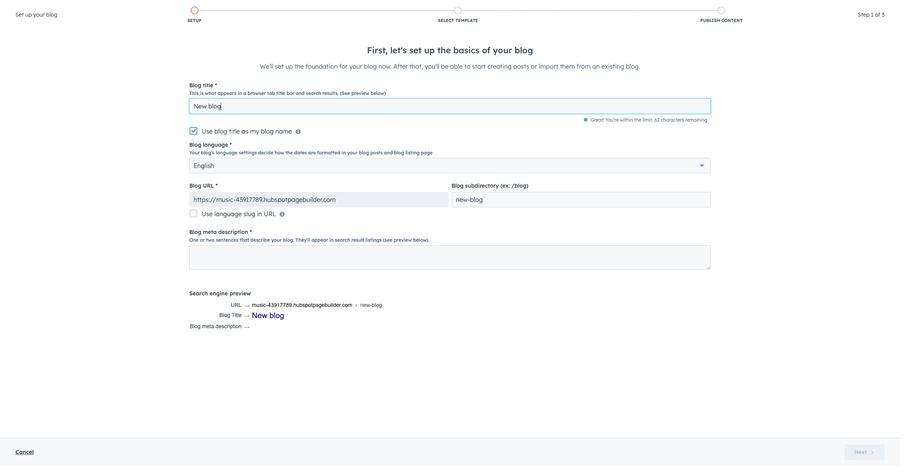 Task type: locate. For each thing, give the bounding box(es) containing it.
description inside the blog meta description one or two sentences that describe your blog. they'll appear in search result listings (see preview below).
[[218, 229, 248, 236]]

blog for blog url
[[189, 182, 201, 189]]

(see
[[340, 90, 350, 96]]

or left two
[[200, 237, 205, 243]]

or left need at top
[[204, 6, 209, 13]]

blog
[[46, 11, 57, 18], [515, 45, 533, 56], [364, 63, 377, 70], [214, 127, 227, 135], [261, 127, 274, 135], [359, 150, 369, 156], [394, 150, 404, 156], [372, 302, 382, 308], [270, 311, 284, 320]]

blog inside url ⟶ music-43917789.hubspotpagebuilder.com › new-blog blog title ⟶ new blog
[[219, 312, 230, 318]]

0 vertical spatial language
[[203, 141, 228, 148]]

search inside blog title this is what appears in a browser tab title bar and search results. (see preview below)
[[306, 90, 321, 96]]

url inside url ⟶ music-43917789.hubspotpagebuilder.com › new-blog blog title ⟶ new blog
[[231, 302, 242, 308]]

this
[[189, 90, 199, 96]]

as
[[242, 127, 248, 135]]

0 vertical spatial set
[[409, 45, 422, 56]]

0 horizontal spatial and
[[296, 90, 305, 96]]

1 vertical spatial of
[[482, 45, 490, 56]]

url up title
[[231, 302, 242, 308]]

use
[[202, 127, 213, 135], [202, 210, 213, 218]]

url
[[203, 182, 214, 189], [264, 210, 276, 218], [231, 302, 242, 308]]

blog up this at top left
[[189, 82, 201, 89]]

meta inside the blog meta description one or two sentences that describe your blog. they'll appear in search result listings (see preview below).
[[203, 229, 217, 236]]

language
[[203, 141, 228, 148], [216, 150, 237, 156], [214, 210, 242, 218]]

in right appear
[[329, 237, 334, 243]]

blog for blog subdirectory (ex: /blog)
[[452, 182, 464, 189]]

results.
[[322, 90, 339, 96]]

cancel
[[15, 449, 34, 456]]

up right we'll
[[285, 63, 293, 70]]

1 vertical spatial title
[[276, 90, 285, 96]]

you're
[[605, 117, 619, 123]]

template
[[455, 18, 478, 23]]

0 vertical spatial to
[[256, 7, 260, 12]]

up up you'll
[[424, 45, 435, 56]]

in inside blog title this is what appears in a browser tab title bar and search results. (see preview below)
[[238, 90, 242, 96]]

to
[[256, 7, 260, 12], [464, 63, 470, 70]]

2 vertical spatial url
[[231, 302, 242, 308]]

0 vertical spatial your
[[8, 5, 22, 13]]

and inside blog language your blog's language settings decide how the dates are formatted in your blog posts and blog listing page
[[384, 150, 393, 156]]

title up what
[[203, 82, 213, 89]]

we'll set up the foundation for your blog now. after that, you'll be able to start creating posts or import them from an existing blog.
[[260, 63, 640, 70]]

meta down the search
[[202, 323, 214, 329]]

help?
[[224, 6, 238, 13]]

your right describe
[[271, 237, 282, 243]]

formatted
[[317, 150, 340, 156]]

in right 'formatted'
[[342, 150, 346, 156]]

blog up the one in the bottom left of the page
[[189, 229, 201, 236]]

search
[[306, 90, 321, 96], [335, 237, 350, 243]]

›
[[355, 302, 357, 308]]

your left blog's
[[189, 150, 200, 156]]

2 vertical spatial language
[[214, 210, 242, 218]]

1 vertical spatial url
[[264, 210, 276, 218]]

1 vertical spatial ⟶
[[244, 312, 250, 318]]

blog left title
[[219, 312, 230, 318]]

2 vertical spatial preview
[[230, 290, 251, 297]]

1 horizontal spatial and
[[384, 150, 393, 156]]

0 horizontal spatial up
[[25, 11, 32, 18]]

your
[[8, 5, 22, 13], [189, 150, 200, 156]]

up right set
[[25, 11, 32, 18]]

0 vertical spatial up
[[25, 11, 32, 18]]

and
[[296, 90, 305, 96], [384, 150, 393, 156]]

1 vertical spatial and
[[384, 150, 393, 156]]

2 use from the top
[[202, 210, 213, 218]]

blog down the search
[[190, 323, 200, 329]]

are
[[308, 150, 316, 156]]

or left import
[[531, 63, 537, 70]]

appears
[[218, 90, 236, 96]]

blog.
[[626, 63, 640, 70], [283, 237, 294, 243]]

now.
[[379, 63, 392, 70]]

preview right engine
[[230, 290, 251, 297]]

(see
[[383, 237, 392, 243]]

use language slug in url
[[202, 210, 276, 218]]

search left results.
[[306, 90, 321, 96]]

questions
[[178, 6, 202, 13]]

1 horizontal spatial set
[[409, 45, 422, 56]]

2 horizontal spatial up
[[424, 45, 435, 56]]

2 ⟶ from the top
[[244, 312, 250, 318]]

list
[[63, 5, 853, 25]]

2 vertical spatial ⟶
[[244, 323, 250, 329]]

0 vertical spatial ⟶
[[244, 302, 250, 308]]

0 vertical spatial 43917789.hubspotpagebuilder.com
[[236, 196, 336, 203]]

select template
[[438, 18, 478, 23]]

2 vertical spatial title
[[229, 127, 240, 135]]

of up start
[[482, 45, 490, 56]]

1 vertical spatial your
[[189, 150, 200, 156]]

1 vertical spatial preview
[[394, 237, 412, 243]]

43917789.hubspotpagebuilder.com
[[236, 196, 336, 203], [268, 302, 352, 308]]

search left result on the left bottom of page
[[335, 237, 350, 243]]

description for one
[[218, 229, 248, 236]]

to right the able
[[464, 63, 470, 70]]

page
[[421, 150, 433, 156]]

in inside the blog meta description one or two sentences that describe your blog. they'll appear in search result listings (see preview below).
[[329, 237, 334, 243]]

3 ⟶ from the top
[[244, 323, 250, 329]]

blog inside the blog meta description one or two sentences that describe your blog. they'll appear in search result listings (see preview below).
[[189, 229, 201, 236]]

43917789.hubspotpagebuilder.com inside popup button
[[236, 196, 336, 203]]

browser
[[248, 90, 266, 96]]

2 horizontal spatial title
[[276, 90, 285, 96]]

the up be
[[437, 45, 451, 56]]

posts
[[513, 63, 529, 70], [370, 150, 383, 156]]

how
[[275, 150, 284, 156]]

0 vertical spatial description
[[218, 229, 248, 236]]

and right bar
[[296, 90, 305, 96]]

blog for blog title this is what appears in a browser tab title bar and search results. (see preview below)
[[189, 82, 201, 89]]

language down the https://music-
[[214, 210, 242, 218]]

to right talk
[[256, 7, 260, 12]]

they'll
[[296, 237, 310, 243]]

description up sentences
[[218, 229, 248, 236]]

1 horizontal spatial up
[[285, 63, 293, 70]]

43917789.hubspotpagebuilder.com inside url ⟶ music-43917789.hubspotpagebuilder.com › new-blog blog title ⟶ new blog
[[268, 302, 352, 308]]

1 vertical spatial set
[[275, 63, 284, 70]]

the right the how
[[285, 150, 293, 156]]

0 horizontal spatial your
[[8, 5, 22, 13]]

blog inside blog title this is what appears in a browser tab title bar and search results. (see preview below)
[[189, 82, 201, 89]]

1 vertical spatial use
[[202, 210, 213, 218]]

1 vertical spatial meta
[[202, 323, 214, 329]]

great!
[[591, 117, 604, 123]]

1 vertical spatial posts
[[370, 150, 383, 156]]

1 vertical spatial to
[[464, 63, 470, 70]]

title right tab
[[276, 90, 285, 96]]

the
[[437, 45, 451, 56], [295, 63, 304, 70], [634, 117, 641, 123], [285, 150, 293, 156]]

url up the https://music-
[[203, 182, 214, 189]]

2 horizontal spatial preview
[[394, 237, 412, 243]]

1 horizontal spatial url
[[231, 302, 242, 308]]

None text field
[[189, 98, 711, 114], [189, 245, 711, 270], [189, 98, 711, 114], [189, 245, 711, 270]]

set right we'll
[[275, 63, 284, 70]]

1 vertical spatial description
[[215, 323, 242, 329]]

0 vertical spatial use
[[202, 127, 213, 135]]

language for use
[[214, 210, 242, 218]]

⟶
[[244, 302, 250, 308], [244, 312, 250, 318], [244, 323, 250, 329]]

characters
[[661, 117, 684, 123]]

1 horizontal spatial blog.
[[626, 63, 640, 70]]

blog inside blog language your blog's language settings decide how the dates are formatted in your blog posts and blog listing page
[[189, 141, 201, 148]]

1 vertical spatial language
[[216, 150, 237, 156]]

have
[[163, 6, 176, 13]]

set
[[409, 45, 422, 56], [275, 63, 284, 70]]

sales
[[262, 7, 273, 12]]

meta up two
[[203, 229, 217, 236]]

within
[[620, 117, 633, 123]]

use down the https://music-
[[202, 210, 213, 218]]

0 vertical spatial title
[[203, 82, 213, 89]]

blog down english popup button
[[452, 182, 464, 189]]

1 vertical spatial up
[[424, 45, 435, 56]]

menu
[[735, 19, 891, 32]]

0 horizontal spatial blog.
[[283, 237, 294, 243]]

publish content
[[700, 18, 743, 23]]

Blog subdirectory (ex: /blog) text field
[[452, 192, 711, 207]]

0 horizontal spatial url
[[203, 182, 214, 189]]

first,
[[367, 45, 388, 56]]

0 vertical spatial of
[[875, 11, 880, 18]]

use for use language slug in url
[[202, 210, 213, 218]]

1 vertical spatial 43917789.hubspotpagebuilder.com
[[268, 302, 352, 308]]

0 vertical spatial blog.
[[626, 63, 640, 70]]

preview
[[351, 90, 369, 96], [394, 237, 412, 243], [230, 290, 251, 297]]

listings
[[366, 237, 382, 243]]

your right 'formatted'
[[347, 150, 358, 156]]

your marketing hub professional
[[8, 5, 110, 13]]

0 vertical spatial and
[[296, 90, 305, 96]]

your left marketing
[[8, 5, 22, 13]]

1 use from the top
[[202, 127, 213, 135]]

in left a
[[238, 90, 242, 96]]

title left as
[[229, 127, 240, 135]]

publish content list item
[[590, 5, 853, 25]]

blog. left they'll
[[283, 237, 294, 243]]

description down title
[[215, 323, 242, 329]]

preview right (see
[[394, 237, 412, 243]]

title
[[203, 82, 213, 89], [276, 90, 285, 96], [229, 127, 240, 135]]

use for use blog title as my blog name
[[202, 127, 213, 135]]

1 horizontal spatial of
[[875, 11, 880, 18]]

blog down the english at the top
[[189, 182, 201, 189]]

preview inside blog title this is what appears in a browser tab title bar and search results. (see preview below)
[[351, 90, 369, 96]]

1 horizontal spatial preview
[[351, 90, 369, 96]]

0 horizontal spatial posts
[[370, 150, 383, 156]]

posts right the creating
[[513, 63, 529, 70]]

0 horizontal spatial to
[[256, 7, 260, 12]]

posts left listing
[[370, 150, 383, 156]]

foundation
[[306, 63, 338, 70]]

your inside the blog meta description one or two sentences that describe your blog. they'll appear in search result listings (see preview below).
[[271, 237, 282, 243]]

2 vertical spatial or
[[200, 237, 205, 243]]

2 horizontal spatial url
[[264, 210, 276, 218]]

english button
[[189, 158, 711, 173]]

your up the creating
[[493, 45, 512, 56]]

1 vertical spatial blog.
[[283, 237, 294, 243]]

use up blog's
[[202, 127, 213, 135]]

1 horizontal spatial search
[[335, 237, 350, 243]]

preview inside the blog meta description one or two sentences that describe your blog. they'll appear in search result listings (see preview below).
[[394, 237, 412, 243]]

0 vertical spatial preview
[[351, 90, 369, 96]]

of right 1
[[875, 11, 880, 18]]

subdirectory
[[465, 182, 499, 189]]

blog. right existing
[[626, 63, 640, 70]]

slug
[[243, 210, 255, 218]]

blog's
[[201, 150, 214, 156]]

for
[[339, 63, 348, 70]]

select template list item
[[326, 5, 590, 25]]

set up that,
[[409, 45, 422, 56]]

marketing
[[24, 5, 55, 13]]

next
[[854, 449, 867, 456]]

url down https://music-43917789.hubspotpagebuilder.com
[[264, 210, 276, 218]]

blog subdirectory (ex: /blog)
[[452, 182, 528, 189]]

0 vertical spatial search
[[306, 90, 321, 96]]

menu item
[[851, 19, 891, 32]]

cancel button
[[15, 447, 34, 457]]

1 horizontal spatial your
[[189, 150, 200, 156]]

0 horizontal spatial search
[[306, 90, 321, 96]]

and left listing
[[384, 150, 393, 156]]

language for blog
[[203, 141, 228, 148]]

blog up blog's
[[189, 141, 201, 148]]

you'll
[[425, 63, 439, 70]]

0 vertical spatial or
[[204, 6, 209, 13]]

0 vertical spatial meta
[[203, 229, 217, 236]]

my
[[250, 127, 259, 135]]

1 horizontal spatial posts
[[513, 63, 529, 70]]

language up blog's
[[203, 141, 228, 148]]

0 vertical spatial posts
[[513, 63, 529, 70]]

setup
[[187, 18, 202, 23]]

0 vertical spatial url
[[203, 182, 214, 189]]

language right blog's
[[216, 150, 237, 156]]

1 vertical spatial search
[[335, 237, 350, 243]]

blog
[[189, 82, 201, 89], [189, 141, 201, 148], [189, 182, 201, 189], [452, 182, 464, 189], [189, 229, 201, 236], [219, 312, 230, 318], [190, 323, 200, 329]]

talk to sales button
[[241, 5, 278, 15]]

decide
[[258, 150, 273, 156]]

set up your blog
[[15, 11, 57, 18]]

1 horizontal spatial to
[[464, 63, 470, 70]]

basics
[[453, 45, 479, 56]]

upgrade image
[[741, 23, 748, 30]]

preview right the (see
[[351, 90, 369, 96]]



Task type: describe. For each thing, give the bounding box(es) containing it.
setup list item
[[63, 5, 326, 25]]

remaining
[[685, 117, 707, 123]]

title
[[232, 312, 242, 318]]

https://music-43917789.hubspotpagebuilder.com button
[[189, 192, 448, 207]]

limit.
[[643, 117, 653, 123]]

https://music-
[[194, 196, 236, 203]]

1
[[871, 11, 873, 18]]

your right set
[[33, 11, 45, 18]]

dates
[[294, 150, 307, 156]]

(ex:
[[500, 182, 510, 189]]

meta for blog meta description one or two sentences that describe your blog. they'll appear in search result listings (see preview below).
[[203, 229, 217, 236]]

url ⟶ music-43917789.hubspotpagebuilder.com › new-blog blog title ⟶ new blog
[[219, 302, 382, 320]]

select
[[438, 18, 454, 23]]

or inside the blog meta description one or two sentences that describe your blog. they'll appear in search result listings (see preview below).
[[200, 237, 205, 243]]

/blog)
[[511, 182, 528, 189]]

name
[[275, 127, 292, 135]]

blog meta description one or two sentences that describe your blog. they'll appear in search result listings (see preview below).
[[189, 229, 429, 243]]

sentences
[[216, 237, 238, 243]]

is
[[200, 90, 203, 96]]

your right 'for'
[[349, 63, 362, 70]]

able
[[450, 63, 463, 70]]

below).
[[413, 237, 429, 243]]

them
[[560, 63, 575, 70]]

use blog title as my blog name
[[202, 127, 292, 135]]

new
[[252, 311, 267, 320]]

the inside blog language your blog's language settings decide how the dates are formatted in your blog posts and blog listing page
[[285, 150, 293, 156]]

description for ⟶
[[215, 323, 242, 329]]

new-
[[360, 302, 372, 308]]

2 vertical spatial up
[[285, 63, 293, 70]]

the left limit.
[[634, 117, 641, 123]]

1 vertical spatial or
[[531, 63, 537, 70]]

that
[[240, 237, 249, 243]]

tab
[[267, 90, 275, 96]]

creating
[[488, 63, 512, 70]]

0 horizontal spatial set
[[275, 63, 284, 70]]

close image
[[881, 7, 888, 13]]

need
[[210, 6, 223, 13]]

the left the foundation
[[295, 63, 304, 70]]

have questions or need help?
[[163, 6, 238, 13]]

existing
[[601, 63, 624, 70]]

blog meta description ⟶
[[190, 323, 251, 329]]

talk to sales
[[246, 7, 273, 12]]

great! you're within the limit. 62 characters remaining
[[591, 117, 707, 123]]

list containing setup
[[63, 5, 853, 25]]

hub
[[57, 5, 70, 13]]

blog. inside the blog meta description one or two sentences that describe your blog. they'll appear in search result listings (see preview below).
[[283, 237, 294, 243]]

settings
[[239, 150, 257, 156]]

start
[[472, 63, 486, 70]]

a
[[243, 90, 246, 96]]

and inside blog title this is what appears in a browser tab title bar and search results. (see preview below)
[[296, 90, 305, 96]]

upgrade link
[[736, 19, 776, 32]]

talk
[[246, 7, 255, 12]]

one
[[189, 237, 198, 243]]

next button
[[844, 444, 885, 460]]

https://music-43917789.hubspotpagebuilder.com
[[194, 196, 336, 203]]

search inside the blog meta description one or two sentences that describe your blog. they'll appear in search result listings (see preview below).
[[335, 237, 350, 243]]

blog for blog language your blog's language settings decide how the dates are formatted in your blog posts and blog listing page
[[189, 141, 201, 148]]

your inside blog language your blog's language settings decide how the dates are formatted in your blog posts and blog listing page
[[347, 150, 358, 156]]

step 1 of 3
[[858, 11, 885, 18]]

in inside blog language your blog's language settings decide how the dates are formatted in your blog posts and blog listing page
[[342, 150, 346, 156]]

62
[[654, 117, 660, 123]]

blog for blog meta description ⟶
[[190, 323, 200, 329]]

1 horizontal spatial title
[[229, 127, 240, 135]]

appear
[[312, 237, 328, 243]]

blog for blog meta description one or two sentences that describe your blog. they'll appear in search result listings (see preview below).
[[189, 229, 201, 236]]

let's
[[390, 45, 407, 56]]

to inside talk to sales button
[[256, 7, 260, 12]]

3
[[882, 11, 885, 18]]

professional
[[72, 5, 110, 13]]

blog language your blog's language settings decide how the dates are formatted in your blog posts and blog listing page
[[189, 141, 433, 156]]

0 horizontal spatial title
[[203, 82, 213, 89]]

english
[[194, 162, 214, 170]]

blog title this is what appears in a browser tab title bar and search results. (see preview below)
[[189, 82, 386, 96]]

posts inside blog language your blog's language settings decide how the dates are formatted in your blog posts and blog listing page
[[370, 150, 383, 156]]

in right slug
[[257, 210, 262, 218]]

0 horizontal spatial preview
[[230, 290, 251, 297]]

an
[[592, 63, 600, 70]]

meta for blog meta description ⟶
[[202, 323, 214, 329]]

that,
[[410, 63, 423, 70]]

music-
[[252, 302, 268, 308]]

0 horizontal spatial of
[[482, 45, 490, 56]]

search
[[189, 290, 208, 297]]

listing
[[406, 150, 419, 156]]

be
[[441, 63, 448, 70]]

your inside blog language your blog's language settings decide how the dates are formatted in your blog posts and blog listing page
[[189, 150, 200, 156]]

blog url
[[189, 182, 214, 189]]

below)
[[371, 90, 386, 96]]

content
[[721, 18, 743, 23]]

engine
[[210, 290, 228, 297]]

first, let's set up the basics of your blog
[[367, 45, 533, 56]]

result
[[351, 237, 364, 243]]

step
[[858, 11, 869, 18]]

1 ⟶ from the top
[[244, 302, 250, 308]]

bar
[[287, 90, 294, 96]]

after
[[393, 63, 408, 70]]

we'll
[[260, 63, 273, 70]]

describe
[[250, 237, 270, 243]]

two
[[206, 237, 214, 243]]



Task type: vqa. For each thing, say whether or not it's contained in the screenshot.
result
yes



